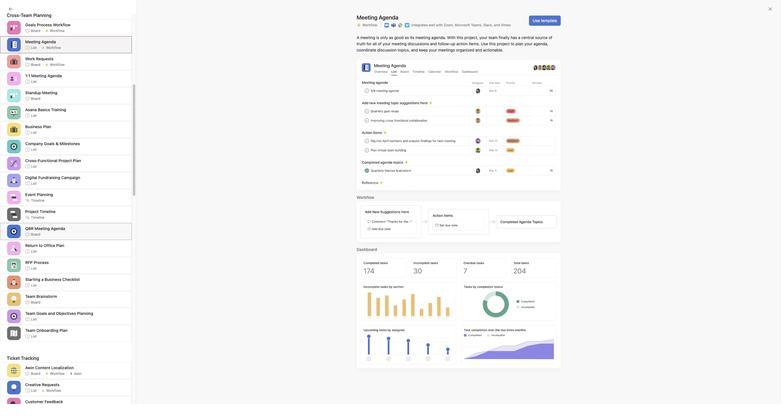 Task type: describe. For each thing, give the bounding box(es) containing it.
company goals & milestones image
[[10, 143, 17, 150]]

14 inside created this goal · 14 days ago
[[374, 345, 378, 349]]

awin for awin
[[74, 372, 82, 376]]

list for starting a business checklist
[[31, 284, 37, 288]]

a for starting a business checklist
[[41, 277, 44, 282]]

customer for customer stories - q4
[[15, 168, 33, 173]]

ui design project link
[[3, 157, 65, 166]]

rfp process
[[25, 260, 49, 265]]

connect for connect a sub-goal
[[344, 219, 360, 224]]

2 vertical spatial terryturtle85
[[342, 371, 362, 375]]

this up action
[[457, 35, 463, 40]]

discussions
[[408, 41, 429, 46]]

goal right parent
[[519, 190, 526, 194]]

requests for creative requests
[[42, 383, 59, 388]]

your right keep
[[429, 48, 437, 52]]

customer stories - q4 link
[[3, 166, 65, 175]]

company
[[25, 141, 43, 146]]

standup
[[25, 90, 41, 95]]

connect a parent goal button
[[482, 188, 529, 196]]

team goals and objectives planning image
[[10, 314, 17, 320]]

your up discussion
[[383, 41, 391, 46]]

team for team onboarding plan
[[25, 328, 35, 333]]

meeting agenda
[[25, 39, 56, 44]]

asana basics training
[[25, 107, 66, 112]]

to left related
[[380, 371, 383, 375]]

creative requests image
[[10, 385, 17, 392]]

goals for use sub-goals to automatically update this goal's progress.
[[352, 206, 361, 211]]

0 horizontal spatial of
[[369, 354, 372, 359]]

ago inside created this goal · 14 days ago
[[387, 345, 393, 349]]

home
[[15, 19, 26, 24]]

only
[[380, 35, 388, 40]]

1 horizontal spatial planning
[[77, 311, 93, 316]]

cross-team planning
[[7, 13, 51, 18]]

projects element
[[0, 120, 68, 185]]

3 , from the left
[[492, 23, 493, 27]]

standup meeting image
[[10, 92, 17, 99]]

update
[[393, 206, 405, 211]]

onboarding
[[36, 328, 58, 333]]

terryturtle85 for awesome
[[15, 102, 38, 107]]

portfolio
[[30, 150, 45, 155]]

goals for no sub-goals connected
[[338, 183, 347, 187]]

meeting down my tasks "link"
[[25, 39, 40, 44]]

accountable
[[484, 107, 507, 112]]

for inside a meeting is only as good as its meeting agenda. with this project, your team finally has a central source of truth for all of your meeting discussions and follow-up action items. use this project to plan your agenda, coordinate discussion topics, and keep your meetings organized and actionable.
[[367, 41, 372, 46]]

period
[[493, 140, 504, 145]]

up
[[451, 41, 455, 46]]

use for use sub-goals to automatically update this goal's progress.
[[335, 206, 342, 211]]

list for asana basics training
[[31, 114, 37, 118]]

1 list from the top
[[31, 46, 37, 50]]

team planning
[[21, 13, 51, 18]]

project down the my workspace link at left
[[25, 209, 39, 214]]

1 horizontal spatial 14
[[390, 354, 393, 359]]

update
[[446, 73, 460, 78]]

slack image
[[398, 23, 402, 27]]

list for team onboarding plan
[[31, 335, 37, 339]]

project up stories
[[33, 159, 46, 164]]

team onboarding plan
[[25, 328, 68, 333]]

topics,
[[398, 48, 410, 52]]

rfp process image
[[10, 263, 17, 269]]

awesome dashboard for new project
[[15, 111, 83, 116]]

accountable team
[[484, 107, 517, 112]]

a inside a meeting is only as good as its meeting agenda. with this project, your team finally has a central source of truth for all of your meeting discussions and follow-up action items. use this project to plan your agenda, coordinate discussion topics, and keep your meetings organized and actionable.
[[518, 35, 520, 40]]

design
[[20, 159, 32, 164]]

with
[[447, 35, 456, 40]]

plan up campaign
[[73, 158, 81, 163]]

my for my first portfolio
[[15, 150, 20, 155]]

1 vertical spatial dashboard
[[357, 247, 377, 252]]

and left objectives
[[48, 311, 55, 316]]

2 vertical spatial /
[[363, 371, 364, 375]]

customer feedback image
[[10, 402, 17, 405]]

1 horizontal spatial meeting
[[392, 41, 407, 46]]

first
[[21, 150, 29, 155]]

project inside the starred element
[[70, 111, 83, 116]]

its
[[410, 35, 414, 40]]

awin for awin content localization
[[25, 366, 34, 371]]

work requests
[[25, 56, 53, 61]]

new
[[61, 111, 69, 116]]

goals for my workspace goals
[[120, 18, 130, 22]]

0 vertical spatial business
[[25, 124, 42, 129]]

made
[[335, 354, 344, 359]]

projects
[[7, 122, 22, 127]]

portfolios
[[15, 73, 32, 78]]

awin content localization
[[25, 366, 74, 371]]

localization
[[51, 366, 74, 371]]

goals inside insights element
[[15, 82, 25, 87]]

q4
[[50, 168, 56, 173]]

return
[[25, 243, 38, 248]]

0 horizontal spatial owner
[[358, 354, 368, 359]]

home link
[[3, 17, 65, 26]]

3 board from the top
[[31, 97, 40, 101]]

project profitable
[[108, 24, 152, 30]]

1:1 left related
[[375, 371, 379, 375]]

workspace for my workspace
[[21, 198, 41, 202]]

mw
[[447, 316, 453, 320]]

2 , from the left
[[481, 23, 482, 27]]

sub- for no
[[331, 183, 338, 187]]

cross- for functional
[[15, 141, 27, 146]]

and down items.
[[475, 48, 482, 52]]

parent
[[507, 190, 518, 194]]

this up the
[[355, 345, 361, 349]]

invite button
[[5, 392, 30, 403]]

list for 1:1 meeting agenda
[[31, 80, 37, 84]]

plan down awesome dashboard for new project at the left of page
[[43, 124, 51, 129]]

Goal name text field
[[291, 43, 553, 64]]

insights button
[[0, 54, 22, 60]]

· for this
[[388, 354, 389, 359]]

team brainstorm
[[25, 294, 57, 299]]

terryturtle85 / maria 1:1 to related work · yesterday at 12:53pm
[[342, 371, 443, 375]]

workflow down localization
[[50, 372, 65, 376]]

1:1 down "reporting"
[[25, 73, 30, 78]]

event planning image
[[10, 194, 17, 201]]

has
[[511, 35, 517, 40]]

2 board from the top
[[31, 63, 40, 67]]

1 vertical spatial timeline
[[40, 209, 55, 214]]

global element
[[0, 14, 68, 48]]

base
[[15, 177, 24, 182]]

action
[[456, 41, 468, 46]]

finally
[[499, 35, 510, 40]]

process for rfp
[[34, 260, 49, 265]]

1 , from the left
[[453, 23, 454, 27]]

functional
[[27, 141, 45, 146]]

use template
[[533, 18, 557, 23]]

workflow down meeting agenda
[[362, 23, 377, 27]]

terryturtle85 / maria 1:1 for functional
[[15, 132, 57, 137]]

on track
[[398, 316, 412, 320]]

well
[[429, 23, 435, 27]]

related
[[384, 371, 396, 375]]

1 horizontal spatial days
[[394, 354, 402, 359]]

0 horizontal spatial ·
[[372, 345, 373, 349]]

my for my workspace goals
[[93, 18, 99, 22]]

this up actionable.
[[489, 41, 496, 46]]

terryturtle85 / maria 1:1 for dashboard
[[15, 102, 57, 107]]

meeting for standup
[[42, 90, 57, 95]]

return to office plan
[[25, 243, 64, 248]]

digital
[[25, 175, 37, 180]]

plan right office
[[56, 243, 64, 248]]

starting a business checklist image
[[10, 280, 17, 286]]

2 vertical spatial maria
[[365, 371, 374, 375]]

with
[[436, 23, 443, 27]]

list for rfp process
[[31, 267, 37, 271]]

work
[[25, 56, 35, 61]]

make
[[93, 24, 107, 30]]

cross-functional project plan
[[25, 158, 81, 163]]

asana
[[25, 107, 37, 112]]

company goals & milestones
[[25, 141, 80, 146]]

workflow up meeting agenda
[[53, 22, 71, 27]]

and down agenda.
[[430, 41, 437, 46]]

maria for functional
[[41, 132, 52, 137]]

connect a sub-goal
[[344, 219, 380, 224]]

goal owner
[[484, 86, 505, 91]]

1 board from the top
[[31, 28, 40, 33]]

maria for dashboard
[[41, 102, 52, 107]]

project right functional at the left top of the page
[[59, 158, 72, 163]]

days inside created this goal · 14 days ago
[[378, 345, 386, 349]]

meeting agenda
[[357, 14, 398, 21]]

inbox
[[15, 37, 25, 42]]

connect for connect a parent goal
[[490, 190, 504, 194]]

terryturtle85 / maria 1:1 link for functional
[[3, 130, 65, 139]]

list for business plan
[[31, 131, 37, 135]]

automatically
[[367, 206, 392, 211]]

and down discussions
[[411, 48, 418, 52]]

a for connect a parent goal
[[505, 190, 507, 194]]

connected
[[348, 183, 365, 187]]

awin content localization image
[[10, 368, 17, 375]]

qbr
[[25, 226, 34, 231]]

about this goal
[[484, 72, 523, 79]]

my for my tasks
[[15, 28, 20, 33]]

goal
[[484, 86, 493, 91]]

send
[[484, 206, 492, 210]]

2 horizontal spatial meeting
[[415, 35, 430, 40]]

2 as from the left
[[405, 35, 409, 40]]

and left 'vimeo'
[[494, 23, 500, 27]]

parent goals
[[484, 182, 505, 186]]

meeting agenda image
[[10, 41, 17, 48]]

1 vertical spatial all
[[459, 144, 464, 149]]

to left office
[[39, 243, 43, 248]]

standup meeting
[[25, 90, 57, 95]]

insights element
[[0, 52, 68, 90]]

workspace for my workspace goals
[[100, 18, 119, 22]]

meetings
[[438, 48, 455, 52]]

1:1 meeting agenda image
[[10, 75, 17, 82]]

reporting link
[[3, 62, 65, 71]]

creative requests
[[25, 383, 59, 388]]

to up connect a sub-goal
[[362, 206, 366, 211]]

return to office plan image
[[10, 246, 17, 252]]

view all
[[450, 144, 464, 149]]

workflow down goals process workflow
[[50, 28, 65, 33]]

stories
[[34, 168, 47, 173]]

list for company goals & milestones
[[31, 148, 37, 152]]



Task type: vqa. For each thing, say whether or not it's contained in the screenshot.
Task name text box
no



Task type: locate. For each thing, give the bounding box(es) containing it.
my down team dropdown button
[[15, 198, 20, 202]]

terryturtle85 down the
[[342, 371, 362, 375]]

1 horizontal spatial connect
[[490, 190, 504, 194]]

list for team goals and objectives planning
[[31, 318, 37, 322]]

cross- inside cross-functional project plan link
[[15, 141, 27, 146]]

12 list from the top
[[31, 335, 37, 339]]

team goals and objectives planning
[[25, 311, 93, 316]]

2 horizontal spatial sub-
[[364, 219, 372, 224]]

base project template link
[[3, 175, 65, 184]]

ago up work
[[403, 354, 409, 359]]

make project profitable
[[93, 24, 152, 30]]

plan inside the projects element
[[60, 141, 68, 146]]

list for digital fundraising campaign
[[31, 182, 37, 186]]

board down home "link"
[[31, 28, 40, 33]]

this down created this goal · 14 days ago
[[373, 354, 379, 359]]

0 vertical spatial owner
[[494, 86, 505, 91]]

planning
[[37, 192, 53, 197], [77, 311, 93, 316]]

is
[[376, 35, 379, 40]]

2 vertical spatial of
[[369, 354, 372, 359]]

1 vertical spatial terryturtle85 / maria 1:1
[[15, 132, 57, 137]]

and
[[494, 23, 500, 27], [430, 41, 437, 46], [411, 48, 418, 52], [475, 48, 482, 52], [48, 311, 55, 316]]

starting a business checklist
[[25, 277, 80, 282]]

0 vertical spatial days
[[378, 345, 386, 349]]

to inside a meeting is only as good as its meeting agenda. with this project, your team finally has a central source of truth for all of your meeting discussions and follow-up action items. use this project to plan your agenda, coordinate discussion topics, and keep your meetings organized and actionable.
[[511, 41, 514, 46]]

use inside a meeting is only as good as its meeting agenda. with this project, your team finally has a central source of truth for all of your meeting discussions and follow-up action items. use this project to plan your agenda, coordinate discussion topics, and keep your meetings organized and actionable.
[[481, 41, 488, 46]]

1 vertical spatial ago
[[403, 354, 409, 359]]

2 terryturtle85 / maria 1:1 link from the top
[[3, 130, 65, 139]]

1 horizontal spatial for
[[367, 41, 372, 46]]

team button
[[0, 188, 17, 193]]

1 horizontal spatial ,
[[481, 23, 482, 27]]

template
[[541, 18, 557, 23]]

0 vertical spatial 14
[[374, 345, 378, 349]]

plan right &
[[60, 141, 68, 146]]

cross-
[[7, 13, 21, 18], [15, 141, 27, 146], [25, 158, 38, 163]]

terryturtle85 / maria 1:1 link down standup
[[3, 100, 65, 109]]

created
[[339, 345, 353, 349]]

goals
[[25, 22, 36, 27], [15, 82, 25, 87], [44, 141, 55, 146], [36, 311, 47, 316]]

project timeline image
[[10, 211, 17, 218]]

0 vertical spatial connect
[[490, 190, 504, 194]]

list down starting
[[31, 284, 37, 288]]

my workspace goals link
[[93, 17, 130, 23]]

goals process workflow image
[[10, 24, 17, 31]]

of
[[549, 35, 552, 40], [378, 41, 382, 46], [369, 354, 372, 359]]

qbr meeting agenda image
[[10, 228, 17, 235]]

list down the team onboarding plan
[[31, 335, 37, 339]]

microsoft
[[455, 23, 470, 27]]

1 vertical spatial connect
[[344, 219, 360, 224]]

maria inside the starred element
[[41, 102, 52, 107]]

0 vertical spatial ago
[[387, 345, 393, 349]]

goals process workflow
[[25, 22, 71, 27]]

7 list from the top
[[31, 182, 37, 186]]

asana basics training image
[[10, 109, 17, 116]]

, left 'vimeo'
[[492, 23, 493, 27]]

vimeo
[[501, 23, 511, 27]]

goals down portfolios
[[15, 82, 25, 87]]

sub- inside button
[[364, 219, 372, 224]]

terryturtle85 / maria 1:1 inside the projects element
[[15, 132, 57, 137]]

use
[[533, 18, 540, 23], [481, 41, 488, 46], [335, 206, 342, 211]]

your down central
[[524, 41, 532, 46]]

plan inside a meeting is only as good as its meeting agenda. with this project, your team finally has a central source of truth for all of your meeting discussions and follow-up action items. use this project to plan your agenda, coordinate discussion topics, and keep your meetings organized and actionable.
[[516, 41, 523, 46]]

workflow down connected
[[357, 195, 374, 200]]

1 horizontal spatial of
[[378, 41, 382, 46]]

goal down automatically on the bottom of page
[[372, 219, 380, 224]]

· for related
[[406, 371, 407, 375]]

my left first
[[15, 150, 20, 155]]

1 horizontal spatial all
[[459, 144, 464, 149]]

terryturtle85 up company
[[15, 132, 38, 137]]

list for cross-functional project plan
[[31, 165, 37, 169]]

1:1
[[25, 73, 30, 78], [53, 102, 57, 107], [53, 132, 57, 137], [375, 371, 379, 375]]

0 horizontal spatial as
[[389, 35, 393, 40]]

sub- right no
[[331, 183, 338, 187]]

2 vertical spatial timeline
[[31, 216, 44, 220]]

1 vertical spatial requests
[[42, 383, 59, 388]]

ago up the made you the owner of this goal · 14 days ago
[[387, 345, 393, 349]]

sub- up connect a sub-goal button
[[343, 206, 352, 211]]

0 vertical spatial of
[[549, 35, 552, 40]]

0 horizontal spatial planning
[[37, 192, 53, 197]]

goals left &
[[44, 141, 55, 146]]

training
[[51, 107, 66, 112]]

1 vertical spatial of
[[378, 41, 382, 46]]

list down inbox link
[[31, 46, 37, 50]]

meeting right qbr
[[35, 226, 50, 231]]

your up items.
[[479, 35, 487, 40]]

1:1 inside the starred element
[[53, 102, 57, 107]]

14 up the made you the owner of this goal · 14 days ago
[[374, 345, 378, 349]]

board down qbr
[[31, 233, 40, 237]]

customer down design
[[15, 168, 33, 173]]

my inside my first portfolio link
[[15, 150, 20, 155]]

1 vertical spatial ·
[[388, 354, 389, 359]]

1 horizontal spatial ago
[[403, 354, 409, 359]]

4 list from the top
[[31, 131, 37, 135]]

my
[[93, 18, 99, 22], [15, 28, 20, 33], [15, 150, 20, 155], [15, 198, 20, 202]]

projects button
[[0, 122, 22, 128]]

hide sidebar image
[[7, 5, 12, 9]]

of right source
[[549, 35, 552, 40]]

2 vertical spatial agenda
[[51, 226, 65, 231]]

sub- down automatically on the bottom of page
[[364, 219, 372, 224]]

agenda for 1:1 meeting agenda
[[47, 73, 62, 78]]

event planning
[[25, 192, 53, 197]]

/ inside the projects element
[[39, 132, 40, 137]]

1 horizontal spatial team
[[508, 107, 517, 112]]

timeline down project timeline
[[31, 216, 44, 220]]

agenda for qbr meeting agenda
[[51, 226, 65, 231]]

1:1 up &
[[53, 132, 57, 137]]

project down customer stories - q4 link on the left top of page
[[25, 177, 38, 182]]

1 horizontal spatial plan
[[516, 41, 523, 46]]

1 terryturtle85 / maria 1:1 link from the top
[[3, 100, 65, 109]]

1:1 inside the projects element
[[53, 132, 57, 137]]

maria up asana basics training
[[41, 102, 52, 107]]

team right team goals and objectives planning icon
[[25, 311, 35, 316]]

meeting right standup
[[42, 90, 57, 95]]

list down rfp process
[[31, 267, 37, 271]]

planning right objectives
[[77, 311, 93, 316]]

0 horizontal spatial team
[[489, 35, 498, 40]]

2 horizontal spatial ,
[[492, 23, 493, 27]]

goals link
[[3, 80, 65, 89]]

3 list from the top
[[31, 114, 37, 118]]

a for connect a sub-goal
[[361, 219, 363, 224]]

0 vertical spatial cross-
[[7, 13, 21, 18]]

organized
[[456, 48, 474, 52]]

0 vertical spatial planning
[[37, 192, 53, 197]]

requests up reporting 'link'
[[36, 56, 53, 61]]

terryturtle85 for cross-
[[15, 132, 38, 137]]

·
[[372, 345, 373, 349], [388, 354, 389, 359], [406, 371, 407, 375]]

workflow up feedback
[[46, 389, 61, 393]]

· up related
[[388, 354, 389, 359]]

yesterday
[[408, 371, 424, 375]]

my workspace
[[15, 198, 41, 202]]

0 horizontal spatial days
[[378, 345, 386, 349]]

0 vertical spatial requests
[[36, 56, 53, 61]]

customer down invite
[[25, 400, 44, 405]]

1 vertical spatial process
[[34, 260, 49, 265]]

1 vertical spatial awin
[[74, 372, 82, 376]]

rfp
[[25, 260, 33, 265]]

goal up the made you the owner of this goal · 14 days ago
[[362, 345, 370, 349]]

goal
[[519, 190, 526, 194], [372, 219, 380, 224], [362, 345, 370, 349], [380, 354, 387, 359]]

customer inside customer stories - q4 link
[[15, 168, 33, 173]]

for left new
[[54, 111, 59, 116]]

checklist
[[62, 277, 80, 282]]

board down standup
[[31, 97, 40, 101]]

timeline up qbr meeting agenda
[[40, 209, 55, 214]]

list box
[[324, 2, 460, 11]]

my for my workspace
[[15, 198, 20, 202]]

1 vertical spatial project
[[46, 141, 59, 146]]

team right team onboarding plan image
[[25, 328, 35, 333]]

process for goals
[[37, 22, 52, 27]]

plan right 'onboarding'
[[59, 328, 68, 333]]

1 vertical spatial agenda
[[47, 73, 62, 78]]

5 board from the top
[[31, 301, 40, 305]]

6 board from the top
[[31, 372, 40, 376]]

0 vertical spatial timeline
[[31, 199, 44, 203]]

1 vertical spatial maria
[[41, 132, 52, 137]]

list for return to office plan
[[31, 250, 37, 254]]

1 terryturtle85 / maria 1:1 from the top
[[15, 102, 57, 107]]

0 vertical spatial project
[[497, 41, 510, 46]]

0 horizontal spatial ago
[[387, 345, 393, 349]]

1 vertical spatial owner
[[358, 354, 368, 359]]

project timeline
[[25, 209, 55, 214]]

0 vertical spatial maria
[[41, 102, 52, 107]]

progress.
[[426, 206, 444, 211]]

4 board from the top
[[31, 233, 40, 237]]

team inside a meeting is only as good as its meeting agenda. with this project, your team finally has a central source of truth for all of your meeting discussions and follow-up action items. use this project to plan your agenda, coordinate discussion topics, and keep your meetings organized and actionable.
[[489, 35, 498, 40]]

workflow
[[53, 22, 71, 27], [362, 23, 377, 27], [50, 28, 65, 33], [46, 46, 61, 50], [50, 63, 65, 67], [357, 195, 374, 200], [50, 372, 65, 376], [46, 389, 61, 393]]

0 vertical spatial /
[[39, 102, 40, 107]]

2 terryturtle85 / maria 1:1 from the top
[[15, 132, 57, 137]]

list down ui design project
[[31, 165, 37, 169]]

/ up basics
[[39, 102, 40, 107]]

dashboard inside the starred element
[[33, 111, 53, 116]]

dashboard
[[33, 111, 53, 116], [357, 247, 377, 252]]

base project template
[[15, 177, 56, 182]]

0 vertical spatial terryturtle85
[[15, 102, 38, 107]]

agenda down goals process workflow
[[42, 39, 56, 44]]

terryturtle85 / maria 1:1 up asana
[[15, 102, 57, 107]]

5 list from the top
[[31, 148, 37, 152]]

0 vertical spatial ·
[[372, 345, 373, 349]]

the
[[352, 354, 357, 359]]

for up coordinate on the left top of page
[[367, 41, 372, 46]]

use template button
[[529, 16, 561, 26]]

1 horizontal spatial awin
[[74, 372, 82, 376]]

as right only
[[389, 35, 393, 40]]

1 vertical spatial for
[[54, 111, 59, 116]]

starred element
[[0, 90, 83, 120]]

customer for customer feedback
[[25, 400, 44, 405]]

2 horizontal spatial of
[[549, 35, 552, 40]]

zoom
[[444, 23, 453, 27]]

meeting for 1:1
[[31, 73, 46, 78]]

connect
[[490, 190, 504, 194], [344, 219, 360, 224]]

workspace inside teams element
[[21, 198, 41, 202]]

coordinate
[[357, 48, 376, 52]]

goals up connect a parent goal button
[[496, 182, 505, 186]]

1 horizontal spatial business
[[45, 277, 61, 282]]

starred button
[[0, 92, 21, 98]]

1 vertical spatial planning
[[77, 311, 93, 316]]

timeline for planning
[[31, 199, 44, 203]]

close image
[[768, 7, 773, 11]]

track
[[404, 316, 412, 320]]

agenda up office
[[51, 226, 65, 231]]

agenda up the standup meeting
[[47, 73, 62, 78]]

maria inside the projects element
[[41, 132, 52, 137]]

0 horizontal spatial dashboard
[[33, 111, 53, 116]]

0 vertical spatial sub-
[[331, 183, 338, 187]]

2 list from the top
[[31, 80, 37, 84]]

customer feedback
[[25, 400, 63, 405]]

0 vertical spatial plan
[[516, 41, 523, 46]]

1 vertical spatial terryturtle85
[[15, 132, 38, 137]]

0 vertical spatial dashboard
[[33, 111, 53, 116]]

list up the team onboarding plan
[[31, 318, 37, 322]]

11 list from the top
[[31, 318, 37, 322]]

team
[[489, 35, 498, 40], [508, 107, 517, 112]]

ticket tracking
[[7, 356, 39, 361]]

project right functional at the top left of page
[[46, 141, 59, 146]]

terryturtle85 up asana
[[15, 102, 38, 107]]

goals up tasks
[[25, 22, 36, 27]]

source
[[535, 35, 548, 40]]

0 vertical spatial customer
[[15, 168, 33, 173]]

milestones
[[60, 141, 80, 146]]

a meeting is only as good as its meeting agenda. with this project, your team finally has a central source of truth for all of your meeting discussions and follow-up action items. use this project to plan your agenda, coordinate discussion topics, and keep your meetings organized and actionable.
[[357, 35, 552, 52]]

list down creative
[[31, 389, 37, 393]]

meeting up goals link
[[31, 73, 46, 78]]

workspace
[[100, 18, 119, 22], [21, 198, 41, 202]]

6 list from the top
[[31, 165, 37, 169]]

0 vertical spatial team
[[489, 35, 498, 40]]

this
[[457, 35, 463, 40], [489, 41, 496, 46], [406, 206, 413, 211], [355, 345, 361, 349], [373, 354, 379, 359]]

my inside my workspace goals link
[[93, 18, 99, 22]]

project inside a meeting is only as good as its meeting agenda. with this project, your team finally has a central source of truth for all of your meeting discussions and follow-up action items. use this project to plan your agenda, coordinate discussion topics, and keep your meetings organized and actionable.
[[497, 41, 510, 46]]

my first portfolio link
[[3, 148, 65, 157]]

cross- for team planning
[[7, 13, 21, 18]]

my first portfolio
[[15, 150, 45, 155]]

9 list from the top
[[31, 267, 37, 271]]

team right accountable in the right of the page
[[508, 107, 517, 112]]

team inside dropdown button
[[7, 188, 17, 193]]

0 horizontal spatial ,
[[453, 23, 454, 27]]

board down the team brainstorm
[[31, 301, 40, 305]]

my workspace goals
[[93, 18, 130, 22]]

1 vertical spatial team
[[508, 107, 517, 112]]

plan down has
[[516, 41, 523, 46]]

terryturtle85 / maria 1:1 inside the starred element
[[15, 102, 57, 107]]

slack
[[483, 23, 492, 27]]

this left goal's at the right bottom of page
[[406, 206, 413, 211]]

for
[[367, 41, 372, 46], [54, 111, 59, 116]]

0 vertical spatial agenda
[[42, 39, 56, 44]]

requests for work requests
[[36, 56, 53, 61]]

goals down the team brainstorm
[[36, 311, 47, 316]]

use inside button
[[533, 18, 540, 23]]

digital fundraising campaign
[[25, 175, 80, 180]]

0 vertical spatial process
[[37, 22, 52, 27]]

a inside connect a sub-goal button
[[361, 219, 363, 224]]

tasks
[[21, 28, 31, 33]]

,
[[453, 23, 454, 27], [481, 23, 482, 27], [492, 23, 493, 27]]

latest status update element
[[296, 88, 464, 135]]

process
[[37, 22, 52, 27], [34, 260, 49, 265]]

a inside connect a parent goal button
[[505, 190, 507, 194]]

list down the business plan
[[31, 131, 37, 135]]

business
[[25, 124, 42, 129], [45, 277, 61, 282]]

meeting up 'truth'
[[360, 35, 375, 40]]

workflow up the 1:1 meeting agenda
[[50, 63, 65, 67]]

template
[[39, 177, 56, 182]]

as left its
[[405, 35, 409, 40]]

microsoft teams image
[[391, 23, 396, 27]]

0 horizontal spatial meeting
[[360, 35, 375, 40]]

10 list from the top
[[31, 284, 37, 288]]

meeting for qbr
[[35, 226, 50, 231]]

list
[[31, 46, 37, 50], [31, 80, 37, 84], [31, 114, 37, 118], [31, 131, 37, 135], [31, 148, 37, 152], [31, 165, 37, 169], [31, 182, 37, 186], [31, 250, 37, 254], [31, 267, 37, 271], [31, 284, 37, 288], [31, 318, 37, 322], [31, 335, 37, 339], [31, 389, 37, 393]]

integrates well with zoom , microsoft teams , slack , and vimeo
[[412, 23, 511, 27]]

meeting down "good"
[[392, 41, 407, 46]]

1 vertical spatial cross-
[[15, 141, 27, 146]]

go back image
[[9, 7, 13, 11]]

project down finally
[[497, 41, 510, 46]]

13 list from the top
[[31, 389, 37, 393]]

requests
[[36, 56, 53, 61], [42, 383, 59, 388]]

0 vertical spatial workspace
[[100, 18, 119, 22]]

team onboarding plan image
[[10, 331, 17, 337]]

team brainstorm image
[[10, 297, 17, 303]]

truth
[[357, 41, 365, 46]]

business plan image
[[10, 126, 17, 133]]

board down work requests
[[31, 63, 40, 67]]

14 up terryturtle85 / maria 1:1 to related work · yesterday at 12:53pm
[[390, 354, 393, 359]]

/ inside the starred element
[[39, 102, 40, 107]]

use down no sub-goals connected
[[335, 206, 342, 211]]

planning right event
[[37, 192, 53, 197]]

2 horizontal spatial use
[[533, 18, 540, 23]]

sub- for use
[[343, 206, 352, 211]]

1 horizontal spatial workspace
[[100, 18, 119, 22]]

about
[[484, 72, 500, 79]]

1 as from the left
[[389, 35, 393, 40]]

workflow down meeting agenda
[[46, 46, 61, 50]]

my up make
[[93, 18, 99, 22]]

meeting up discussions
[[415, 35, 430, 40]]

1 vertical spatial workspace
[[21, 198, 41, 202]]

0 horizontal spatial workspace
[[21, 198, 41, 202]]

2 vertical spatial ·
[[406, 371, 407, 375]]

to down has
[[511, 41, 514, 46]]

team for team goals and objectives planning
[[25, 311, 35, 316]]

digital fundraising campaign image
[[10, 177, 17, 184]]

all inside a meeting is only as good as its meeting agenda. with this project, your team finally has a central source of truth for all of your meeting discussions and follow-up action items. use this project to plan your agenda, coordinate discussion topics, and keep your meetings organized and actionable.
[[373, 41, 377, 46]]

goals
[[120, 18, 130, 22], [496, 182, 505, 186], [338, 183, 347, 187], [352, 206, 361, 211]]

zoom image
[[384, 23, 389, 27]]

terryturtle85 / maria 1:1 link
[[3, 100, 65, 109], [3, 130, 65, 139]]

1 horizontal spatial ·
[[388, 354, 389, 359]]

1 horizontal spatial as
[[405, 35, 409, 40]]

0 horizontal spatial sub-
[[331, 183, 338, 187]]

1 vertical spatial sub-
[[343, 206, 352, 211]]

1 horizontal spatial owner
[[494, 86, 505, 91]]

vimeo image
[[405, 23, 409, 27]]

0 horizontal spatial use
[[335, 206, 342, 211]]

0 horizontal spatial 14
[[374, 345, 378, 349]]

customer feedback button
[[0, 397, 132, 405]]

1 horizontal spatial dashboard
[[357, 247, 377, 252]]

use for use template
[[533, 18, 540, 23]]

for inside the starred element
[[54, 111, 59, 116]]

2 vertical spatial sub-
[[364, 219, 372, 224]]

2 vertical spatial cross-
[[25, 158, 38, 163]]

days
[[378, 345, 386, 349], [394, 354, 402, 359]]

1 vertical spatial /
[[39, 132, 40, 137]]

goal up related
[[380, 354, 387, 359]]

terryturtle85 / maria 1:1 link inside the starred element
[[3, 100, 65, 109]]

content
[[35, 366, 50, 371]]

goals up make project profitable
[[120, 18, 130, 22]]

0 horizontal spatial awin
[[25, 366, 34, 371]]

team for team brainstorm
[[25, 294, 35, 299]]

view
[[450, 144, 458, 149]]

8 list from the top
[[31, 250, 37, 254]]

1 horizontal spatial sub-
[[343, 206, 352, 211]]

my inside teams element
[[15, 198, 20, 202]]

terryturtle85 inside the projects element
[[15, 132, 38, 137]]

work
[[397, 371, 405, 375]]

list down asana
[[31, 114, 37, 118]]

of down created this goal · 14 days ago
[[369, 354, 372, 359]]

connect a parent goal
[[490, 190, 526, 194]]

1 vertical spatial terryturtle85 / maria 1:1 link
[[3, 130, 65, 139]]

teams element
[[0, 185, 68, 206]]

my tasks
[[15, 28, 31, 33]]

follow-
[[438, 41, 451, 46]]

timeline for timeline
[[31, 216, 44, 220]]

good
[[394, 35, 404, 40]]

terryturtle85 / maria 1:1 link for dashboard
[[3, 100, 65, 109]]

my tasks link
[[3, 26, 65, 35]]

process right rfp
[[34, 260, 49, 265]]

requests down awin content localization
[[42, 383, 59, 388]]

· right work
[[406, 371, 407, 375]]

customer inside customer feedback dropdown button
[[25, 400, 44, 405]]

0 vertical spatial all
[[373, 41, 377, 46]]

terryturtle85 inside the starred element
[[15, 102, 38, 107]]

2 horizontal spatial ·
[[406, 371, 407, 375]]

team for team
[[7, 188, 17, 193]]

my workspace link
[[3, 196, 65, 205]]

0 horizontal spatial for
[[54, 111, 59, 116]]

0 horizontal spatial project
[[46, 141, 59, 146]]

cross-functional project plan image
[[10, 160, 17, 167]]

work requests image
[[10, 58, 17, 65]]

/ for dashboard
[[39, 102, 40, 107]]

1 vertical spatial business
[[45, 277, 61, 282]]

1 vertical spatial 14
[[390, 354, 393, 359]]

/ for functional
[[39, 132, 40, 137]]

cross- for functional
[[25, 158, 38, 163]]

of down is
[[378, 41, 382, 46]]

my inside my tasks "link"
[[15, 28, 20, 33]]

, left slack
[[481, 23, 482, 27]]

&
[[56, 141, 59, 146]]



